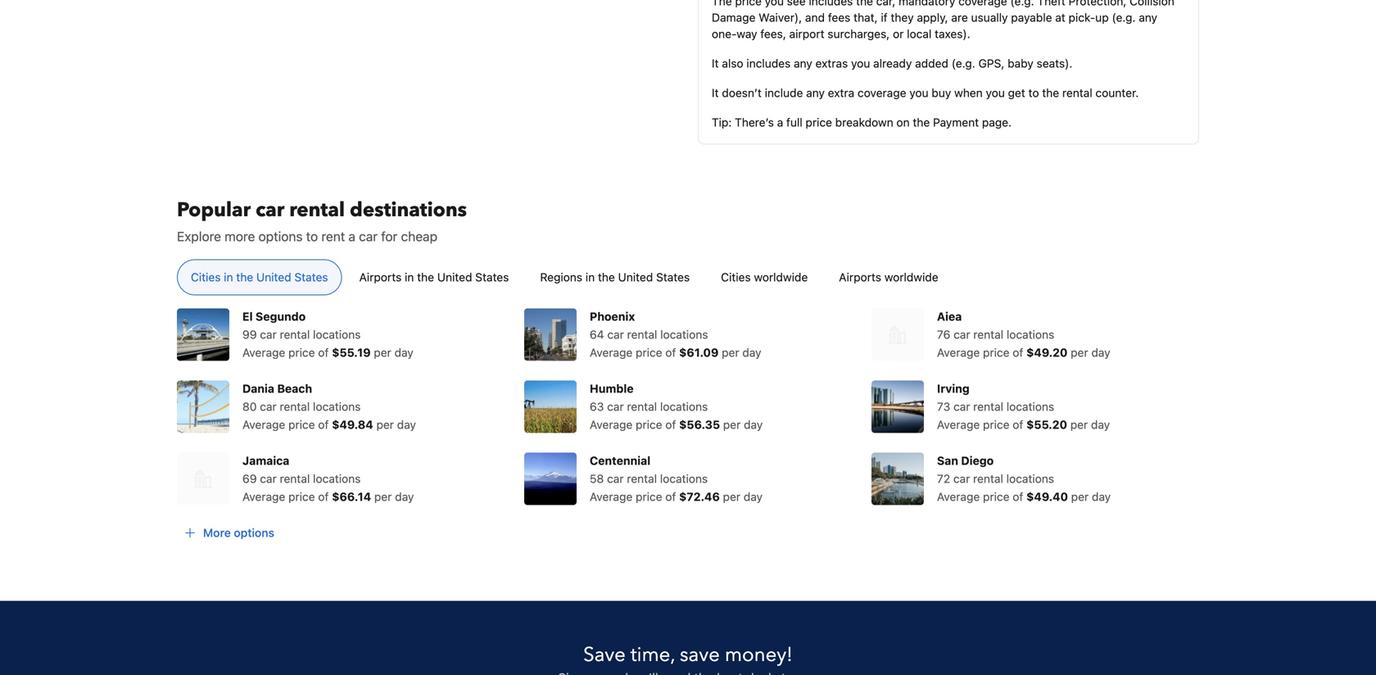 Task type: locate. For each thing, give the bounding box(es) containing it.
day right $49.20
[[1092, 346, 1111, 359]]

locations up $49.20
[[1007, 328, 1055, 341]]

locations up $66.14
[[313, 472, 361, 485]]

0 horizontal spatial includes
[[747, 56, 791, 70]]

day for jamaica 69 car rental locations average price of $66.14 per day
[[395, 490, 414, 503]]

58
[[590, 472, 604, 485]]

airports worldwide
[[839, 270, 939, 284]]

it
[[712, 56, 719, 70], [712, 86, 719, 99]]

options right "more"
[[259, 228, 303, 244]]

locations inside centennial 58 car rental locations average price of $72.46 per day
[[660, 472, 708, 485]]

includes
[[809, 0, 853, 8], [747, 56, 791, 70]]

price inside phoenix 64 car rental locations average price of $61.09 per day
[[636, 346, 663, 359]]

you inside the price you see includes the car, mandatory coverage (e.g. theft protection, collision damage waiver), and fees that, if they apply, are usually payable at pick-up (e.g. any one-way fees, airport surcharges, or local taxes).
[[765, 0, 784, 8]]

1 horizontal spatial a
[[777, 115, 784, 129]]

price up damage
[[735, 0, 762, 8]]

63
[[590, 400, 604, 413]]

locations up $72.46
[[660, 472, 708, 485]]

theft
[[1038, 0, 1066, 8]]

any left extra
[[806, 86, 825, 99]]

per right $49.84
[[377, 418, 394, 431]]

any down collision
[[1139, 10, 1158, 24]]

average down 99
[[243, 346, 285, 359]]

you left buy at the right of page
[[910, 86, 929, 99]]

options inside the "popular car rental destinations explore more options to rent a car for cheap"
[[259, 228, 303, 244]]

car inside humble 63 car rental locations average price of $56.35 per day
[[607, 400, 624, 413]]

$55.20
[[1027, 418, 1068, 431]]

any left extras
[[794, 56, 813, 70]]

1 cities from the left
[[191, 270, 221, 284]]

3 united from the left
[[618, 270, 653, 284]]

cities for cities in the united states
[[191, 270, 221, 284]]

2 united from the left
[[437, 270, 472, 284]]

rental inside phoenix 64 car rental locations average price of $61.09 per day
[[627, 328, 657, 341]]

waiver),
[[759, 10, 802, 24]]

rental
[[1063, 86, 1093, 99], [289, 196, 345, 224], [280, 328, 310, 341], [627, 328, 657, 341], [974, 328, 1004, 341], [280, 400, 310, 413], [627, 400, 657, 413], [974, 400, 1004, 413], [280, 472, 310, 485], [627, 472, 657, 485], [974, 472, 1004, 485]]

2 horizontal spatial united
[[618, 270, 653, 284]]

day right $61.09
[[743, 346, 762, 359]]

buy
[[932, 86, 952, 99]]

of left $49.84
[[318, 418, 329, 431]]

0 horizontal spatial (e.g.
[[952, 56, 976, 70]]

locations inside aiea 76 car rental locations average price of $49.20 per day
[[1007, 328, 1055, 341]]

locations up $49.40
[[1007, 472, 1055, 485]]

1 horizontal spatial united
[[437, 270, 472, 284]]

car inside dania beach 80 car rental locations average price of $49.84 per day
[[260, 400, 277, 413]]

day inside jamaica 69 car rental locations average price of $66.14 per day
[[395, 490, 414, 503]]

jamaica 69 car rental locations average price of $66.14 per day
[[243, 454, 414, 503]]

rental down centennial
[[627, 472, 657, 485]]

per inside aiea 76 car rental locations average price of $49.20 per day
[[1071, 346, 1089, 359]]

humble
[[590, 382, 634, 395]]

the price you see includes the car, mandatory coverage (e.g. theft protection, collision damage waiver), and fees that, if they apply, are usually payable at pick-up (e.g. any one-way fees, airport surcharges, or local taxes).
[[712, 0, 1175, 40]]

locations inside phoenix 64 car rental locations average price of $61.09 per day
[[661, 328, 708, 341]]

2 airports from the left
[[839, 270, 882, 284]]

page.
[[982, 115, 1012, 129]]

average inside jamaica 69 car rental locations average price of $66.14 per day
[[243, 490, 285, 503]]

0 horizontal spatial united
[[256, 270, 291, 284]]

airports
[[359, 270, 402, 284], [839, 270, 882, 284]]

car down humble
[[607, 400, 624, 413]]

rental right 73
[[974, 400, 1004, 413]]

2 states from the left
[[475, 270, 509, 284]]

day right $55.20
[[1091, 418, 1110, 431]]

1 vertical spatial options
[[234, 526, 274, 539]]

per right $55.20
[[1071, 418, 1088, 431]]

to left rent
[[306, 228, 318, 244]]

of left $61.09
[[666, 346, 676, 359]]

you left get
[[986, 86, 1005, 99]]

cities
[[191, 270, 221, 284], [721, 270, 751, 284]]

1 vertical spatial a
[[349, 228, 356, 244]]

price
[[735, 0, 762, 8], [806, 115, 832, 129], [289, 346, 315, 359], [636, 346, 663, 359], [983, 346, 1010, 359], [289, 418, 315, 431], [636, 418, 663, 431], [983, 418, 1010, 431], [289, 490, 315, 503], [636, 490, 663, 503], [983, 490, 1010, 503]]

when
[[955, 86, 983, 99]]

include
[[765, 86, 803, 99]]

per inside humble 63 car rental locations average price of $56.35 per day
[[723, 418, 741, 431]]

in for cities
[[224, 270, 233, 284]]

day inside aiea 76 car rental locations average price of $49.20 per day
[[1092, 346, 1111, 359]]

tip:
[[712, 115, 732, 129]]

day inside irving 73 car rental locations average price of $55.20 per day
[[1091, 418, 1110, 431]]

united up segundo
[[256, 270, 291, 284]]

regions in the united states button
[[526, 259, 704, 295]]

to right get
[[1029, 86, 1039, 99]]

of left $55.19
[[318, 346, 329, 359]]

coverage
[[959, 0, 1008, 8], [858, 86, 907, 99]]

average down 72
[[937, 490, 980, 503]]

of inside dania beach 80 car rental locations average price of $49.84 per day
[[318, 418, 329, 431]]

of left $49.20
[[1013, 346, 1024, 359]]

fees
[[828, 10, 851, 24]]

0 horizontal spatial to
[[306, 228, 318, 244]]

1 it from the top
[[712, 56, 719, 70]]

of left $66.14
[[318, 490, 329, 503]]

any inside the price you see includes the car, mandatory coverage (e.g. theft protection, collision damage waiver), and fees that, if they apply, are usually payable at pick-up (e.g. any one-way fees, airport surcharges, or local taxes).
[[1139, 10, 1158, 24]]

0 vertical spatial coverage
[[959, 0, 1008, 8]]

el
[[243, 310, 253, 323]]

cheap car rental in humble image
[[524, 380, 577, 433]]

average down the 76
[[937, 346, 980, 359]]

it for it also includes any extras you already added (e.g. gps, baby seats).
[[712, 56, 719, 70]]

per inside irving 73 car rental locations average price of $55.20 per day
[[1071, 418, 1088, 431]]

$49.40
[[1027, 490, 1068, 503]]

1 vertical spatial any
[[794, 56, 813, 70]]

1 vertical spatial coverage
[[858, 86, 907, 99]]

day for irving 73 car rental locations average price of $55.20 per day
[[1091, 418, 1110, 431]]

seats).
[[1037, 56, 1073, 70]]

save
[[680, 641, 720, 668]]

locations inside jamaica 69 car rental locations average price of $66.14 per day
[[313, 472, 361, 485]]

worldwide for cities worldwide
[[754, 270, 808, 284]]

per right $72.46
[[723, 490, 741, 503]]

day for phoenix 64 car rental locations average price of $61.09 per day
[[743, 346, 762, 359]]

price inside centennial 58 car rental locations average price of $72.46 per day
[[636, 490, 663, 503]]

0 horizontal spatial worldwide
[[754, 270, 808, 284]]

day right $55.19
[[395, 346, 414, 359]]

0 vertical spatial any
[[1139, 10, 1158, 24]]

2 it from the top
[[712, 86, 719, 99]]

average for phoenix 64 car rental locations average price of $61.09 per day
[[590, 346, 633, 359]]

worldwide
[[754, 270, 808, 284], [885, 270, 939, 284]]

car right 73
[[954, 400, 971, 413]]

of left $49.40
[[1013, 490, 1024, 503]]

3 states from the left
[[656, 270, 690, 284]]

0 vertical spatial options
[[259, 228, 303, 244]]

2 horizontal spatial states
[[656, 270, 690, 284]]

0 vertical spatial to
[[1029, 86, 1039, 99]]

rental right the 76
[[974, 328, 1004, 341]]

average inside irving 73 car rental locations average price of $55.20 per day
[[937, 418, 980, 431]]

the down cheap
[[417, 270, 434, 284]]

2 cities from the left
[[721, 270, 751, 284]]

united
[[256, 270, 291, 284], [437, 270, 472, 284], [618, 270, 653, 284]]

of inside phoenix 64 car rental locations average price of $61.09 per day
[[666, 346, 676, 359]]

the up the phoenix
[[598, 270, 615, 284]]

73
[[937, 400, 951, 413]]

includes up fees
[[809, 0, 853, 8]]

in down "more"
[[224, 270, 233, 284]]

local
[[907, 27, 932, 40]]

car inside jamaica 69 car rental locations average price of $66.14 per day
[[260, 472, 277, 485]]

day inside humble 63 car rental locations average price of $56.35 per day
[[744, 418, 763, 431]]

rental inside humble 63 car rental locations average price of $56.35 per day
[[627, 400, 657, 413]]

airports in the united states
[[359, 270, 509, 284]]

1 horizontal spatial airports
[[839, 270, 882, 284]]

car inside phoenix 64 car rental locations average price of $61.09 per day
[[607, 328, 624, 341]]

phoenix 64 car rental locations average price of $61.09 per day
[[590, 310, 762, 359]]

of inside humble 63 car rental locations average price of $56.35 per day
[[666, 418, 676, 431]]

1 horizontal spatial coverage
[[959, 0, 1008, 8]]

1 horizontal spatial includes
[[809, 0, 853, 8]]

day inside dania beach 80 car rental locations average price of $49.84 per day
[[397, 418, 416, 431]]

average
[[243, 346, 285, 359], [590, 346, 633, 359], [937, 346, 980, 359], [243, 418, 285, 431], [590, 418, 633, 431], [937, 418, 980, 431], [243, 490, 285, 503], [590, 490, 633, 503], [937, 490, 980, 503]]

price up centennial
[[636, 418, 663, 431]]

airports inside airports in the united states button
[[359, 270, 402, 284]]

0 vertical spatial it
[[712, 56, 719, 70]]

of left $56.35
[[666, 418, 676, 431]]

a right rent
[[349, 228, 356, 244]]

day right $72.46
[[744, 490, 763, 503]]

to inside the "popular car rental destinations explore more options to rent a car for cheap"
[[306, 228, 318, 244]]

aiea 76 car rental locations average price of $49.20 per day
[[937, 310, 1111, 359]]

per inside san diego 72 car rental locations average price of $49.40 per day
[[1072, 490, 1089, 503]]

price up "diego"
[[983, 418, 1010, 431]]

average down 64
[[590, 346, 633, 359]]

day for humble 63 car rental locations average price of $56.35 per day
[[744, 418, 763, 431]]

price inside dania beach 80 car rental locations average price of $49.84 per day
[[289, 418, 315, 431]]

0 horizontal spatial a
[[349, 228, 356, 244]]

irving 73 car rental locations average price of $55.20 per day
[[937, 382, 1110, 431]]

2 in from the left
[[405, 270, 414, 284]]

average down 73
[[937, 418, 980, 431]]

rental inside the "popular car rental destinations explore more options to rent a car for cheap"
[[289, 196, 345, 224]]

of left $72.46
[[666, 490, 676, 503]]

rental inside san diego 72 car rental locations average price of $49.40 per day
[[974, 472, 1004, 485]]

1 horizontal spatial cities
[[721, 270, 751, 284]]

72
[[937, 472, 951, 485]]

average inside humble 63 car rental locations average price of $56.35 per day
[[590, 418, 633, 431]]

per right $61.09
[[722, 346, 740, 359]]

0 horizontal spatial states
[[295, 270, 328, 284]]

day right $66.14
[[395, 490, 414, 503]]

locations up $55.20
[[1007, 400, 1055, 413]]

segundo
[[256, 310, 306, 323]]

locations up $49.84
[[313, 400, 361, 413]]

per right $49.20
[[1071, 346, 1089, 359]]

locations up $55.19
[[313, 328, 361, 341]]

(e.g. left "gps,"
[[952, 56, 976, 70]]

day right $49.40
[[1092, 490, 1111, 503]]

per inside phoenix 64 car rental locations average price of $61.09 per day
[[722, 346, 740, 359]]

tab list
[[164, 259, 1213, 296]]

0 horizontal spatial coverage
[[858, 86, 907, 99]]

2 vertical spatial any
[[806, 86, 825, 99]]

cheap car rental in phoenix image
[[524, 308, 577, 361]]

average for irving 73 car rental locations average price of $55.20 per day
[[937, 418, 980, 431]]

rental up rent
[[289, 196, 345, 224]]

beach
[[277, 382, 312, 395]]

price inside san diego 72 car rental locations average price of $49.40 per day
[[983, 490, 1010, 503]]

1 horizontal spatial to
[[1029, 86, 1039, 99]]

car right popular
[[256, 196, 285, 224]]

tip: there's a full price breakdown on the payment page.
[[712, 115, 1012, 129]]

price inside humble 63 car rental locations average price of $56.35 per day
[[636, 418, 663, 431]]

car right the 76
[[954, 328, 971, 341]]

you right extras
[[851, 56, 870, 70]]

of inside jamaica 69 car rental locations average price of $66.14 per day
[[318, 490, 329, 503]]

in down cheap
[[405, 270, 414, 284]]

0 vertical spatial (e.g.
[[1011, 0, 1035, 8]]

worldwide inside cities worldwide button
[[754, 270, 808, 284]]

0 vertical spatial a
[[777, 115, 784, 129]]

$49.20
[[1027, 346, 1068, 359]]

price inside "el segundo 99 car rental locations average price of $55.19 per day"
[[289, 346, 315, 359]]

the
[[856, 0, 873, 8], [1043, 86, 1060, 99], [913, 115, 930, 129], [236, 270, 253, 284], [417, 270, 434, 284], [598, 270, 615, 284]]

0 vertical spatial includes
[[809, 0, 853, 8]]

1 states from the left
[[295, 270, 328, 284]]

0 horizontal spatial airports
[[359, 270, 402, 284]]

on
[[897, 115, 910, 129]]

car right 58
[[607, 472, 624, 485]]

average inside phoenix 64 car rental locations average price of $61.09 per day
[[590, 346, 633, 359]]

(e.g.
[[1011, 0, 1035, 8], [1112, 10, 1136, 24], [952, 56, 976, 70]]

rental down humble
[[627, 400, 657, 413]]

rental down segundo
[[280, 328, 310, 341]]

0 horizontal spatial cities
[[191, 270, 221, 284]]

$55.19
[[332, 346, 371, 359]]

2 horizontal spatial (e.g.
[[1112, 10, 1136, 24]]

cities for cities worldwide
[[721, 270, 751, 284]]

1 united from the left
[[256, 270, 291, 284]]

1 vertical spatial (e.g.
[[1112, 10, 1136, 24]]

locations inside irving 73 car rental locations average price of $55.20 per day
[[1007, 400, 1055, 413]]

1 vertical spatial to
[[306, 228, 318, 244]]

car down the phoenix
[[607, 328, 624, 341]]

average down 58
[[590, 490, 633, 503]]

you up the waiver),
[[765, 0, 784, 8]]

price left $61.09
[[636, 346, 663, 359]]

1 horizontal spatial in
[[405, 270, 414, 284]]

rental inside centennial 58 car rental locations average price of $72.46 per day
[[627, 472, 657, 485]]

rental down the phoenix
[[627, 328, 657, 341]]

day inside centennial 58 car rental locations average price of $72.46 per day
[[744, 490, 763, 503]]

or
[[893, 27, 904, 40]]

cheap
[[401, 228, 438, 244]]

options right more
[[234, 526, 274, 539]]

coverage up usually
[[959, 0, 1008, 8]]

airports up cheap car rental in aiea image
[[839, 270, 882, 284]]

locations up $56.35
[[660, 400, 708, 413]]

per right $66.14
[[374, 490, 392, 503]]

rental down beach
[[280, 400, 310, 413]]

options
[[259, 228, 303, 244], [234, 526, 274, 539]]

damage
[[712, 10, 756, 24]]

of for jamaica 69 car rental locations average price of $66.14 per day
[[318, 490, 329, 503]]

locations inside humble 63 car rental locations average price of $56.35 per day
[[660, 400, 708, 413]]

protection,
[[1069, 0, 1127, 8]]

1 horizontal spatial worldwide
[[885, 270, 939, 284]]

per right $56.35
[[723, 418, 741, 431]]

popular
[[177, 196, 251, 224]]

rental inside irving 73 car rental locations average price of $55.20 per day
[[974, 400, 1004, 413]]

of
[[318, 346, 329, 359], [666, 346, 676, 359], [1013, 346, 1024, 359], [318, 418, 329, 431], [666, 418, 676, 431], [1013, 418, 1024, 431], [318, 490, 329, 503], [666, 490, 676, 503], [1013, 490, 1024, 503]]

of inside centennial 58 car rental locations average price of $72.46 per day
[[666, 490, 676, 503]]

(e.g. right up
[[1112, 10, 1136, 24]]

includes down 'fees,'
[[747, 56, 791, 70]]

of left $55.20
[[1013, 418, 1024, 431]]

per for irving 73 car rental locations average price of $55.20 per day
[[1071, 418, 1088, 431]]

1 worldwide from the left
[[754, 270, 808, 284]]

states for airports in the united states
[[475, 270, 509, 284]]

per inside jamaica 69 car rental locations average price of $66.14 per day
[[374, 490, 392, 503]]

car inside centennial 58 car rental locations average price of $72.46 per day
[[607, 472, 624, 485]]

1 airports from the left
[[359, 270, 402, 284]]

1 vertical spatial it
[[712, 86, 719, 99]]

baby
[[1008, 56, 1034, 70]]

2 worldwide from the left
[[885, 270, 939, 284]]

2 horizontal spatial in
[[586, 270, 595, 284]]

$72.46
[[679, 490, 720, 503]]

in
[[224, 270, 233, 284], [405, 270, 414, 284], [586, 270, 595, 284]]

car right 72
[[954, 472, 970, 485]]

at
[[1056, 10, 1066, 24]]

tab list containing cities in the united states
[[164, 259, 1213, 296]]

car right 99
[[260, 328, 277, 341]]

airports inside airports worldwide button
[[839, 270, 882, 284]]

per right $55.19
[[374, 346, 392, 359]]

average down '63'
[[590, 418, 633, 431]]

of inside aiea 76 car rental locations average price of $49.20 per day
[[1013, 346, 1024, 359]]

1 in from the left
[[224, 270, 233, 284]]

a left 'full'
[[777, 115, 784, 129]]

day right $49.84
[[397, 418, 416, 431]]

1 horizontal spatial states
[[475, 270, 509, 284]]

99
[[243, 328, 257, 341]]

coverage down it also includes any extras you already added (e.g. gps, baby seats).
[[858, 86, 907, 99]]

price down "diego"
[[983, 490, 1010, 503]]

1 vertical spatial includes
[[747, 56, 791, 70]]

0 horizontal spatial in
[[224, 270, 233, 284]]

car inside irving 73 car rental locations average price of $55.20 per day
[[954, 400, 971, 413]]

rental inside "el segundo 99 car rental locations average price of $55.19 per day"
[[280, 328, 310, 341]]

$66.14
[[332, 490, 371, 503]]

car right 80
[[260, 400, 277, 413]]

day inside phoenix 64 car rental locations average price of $61.09 per day
[[743, 346, 762, 359]]

irving
[[937, 382, 970, 395]]

locations up $61.09
[[661, 328, 708, 341]]

price left $49.20
[[983, 346, 1010, 359]]

of for phoenix 64 car rental locations average price of $61.09 per day
[[666, 346, 676, 359]]

(e.g. up payable
[[1011, 0, 1035, 8]]

more options button
[[177, 518, 281, 548]]

per inside centennial 58 car rental locations average price of $72.46 per day
[[723, 490, 741, 503]]

car,
[[877, 0, 896, 8]]

cheap car rental in irving image
[[872, 380, 924, 433]]

gps,
[[979, 56, 1005, 70]]

it for it doesn't include any extra coverage you buy when you get to the rental counter.
[[712, 86, 719, 99]]

3 in from the left
[[586, 270, 595, 284]]

price down beach
[[289, 418, 315, 431]]

average inside dania beach 80 car rental locations average price of $49.84 per day
[[243, 418, 285, 431]]

time,
[[631, 641, 675, 668]]

locations inside san diego 72 car rental locations average price of $49.40 per day
[[1007, 472, 1055, 485]]

any
[[1139, 10, 1158, 24], [794, 56, 813, 70], [806, 86, 825, 99]]

average inside centennial 58 car rental locations average price of $72.46 per day
[[590, 490, 633, 503]]

per right $49.40
[[1072, 490, 1089, 503]]

average down 69
[[243, 490, 285, 503]]

full
[[787, 115, 803, 129]]

you
[[765, 0, 784, 8], [851, 56, 870, 70], [910, 86, 929, 99], [986, 86, 1005, 99]]

average down 80
[[243, 418, 285, 431]]

airports for airports in the united states
[[359, 270, 402, 284]]

united down cheap
[[437, 270, 472, 284]]

el segundo 99 car rental locations average price of $55.19 per day
[[243, 310, 414, 359]]

average inside aiea 76 car rental locations average price of $49.20 per day
[[937, 346, 980, 359]]

car inside san diego 72 car rental locations average price of $49.40 per day
[[954, 472, 970, 485]]

worldwide inside airports worldwide button
[[885, 270, 939, 284]]

of inside irving 73 car rental locations average price of $55.20 per day
[[1013, 418, 1024, 431]]

states for cities in the united states
[[295, 270, 328, 284]]

per for aiea 76 car rental locations average price of $49.20 per day
[[1071, 346, 1089, 359]]

price right 'full'
[[806, 115, 832, 129]]

rental down jamaica
[[280, 472, 310, 485]]

2 vertical spatial (e.g.
[[952, 56, 976, 70]]

airport
[[790, 27, 825, 40]]



Task type: vqa. For each thing, say whether or not it's contained in the screenshot.


Task type: describe. For each thing, give the bounding box(es) containing it.
any for it doesn't include any extra coverage you buy when you get to the rental counter.
[[806, 86, 825, 99]]

cities worldwide button
[[707, 259, 822, 295]]

80
[[243, 400, 257, 413]]

states for regions in the united states
[[656, 270, 690, 284]]

rental inside aiea 76 car rental locations average price of $49.20 per day
[[974, 328, 1004, 341]]

it doesn't include any extra coverage you buy when you get to the rental counter.
[[712, 86, 1139, 99]]

of for centennial 58 car rental locations average price of $72.46 per day
[[666, 490, 676, 503]]

they
[[891, 10, 914, 24]]

way
[[737, 27, 758, 40]]

more
[[203, 526, 231, 539]]

cities in the united states
[[191, 270, 328, 284]]

locations inside dania beach 80 car rental locations average price of $49.84 per day
[[313, 400, 361, 413]]

price inside the price you see includes the car, mandatory coverage (e.g. theft protection, collision damage waiver), and fees that, if they apply, are usually payable at pick-up (e.g. any one-way fees, airport surcharges, or local taxes).
[[735, 0, 762, 8]]

surcharges,
[[828, 27, 890, 40]]

$56.35
[[679, 418, 720, 431]]

are
[[952, 10, 968, 24]]

airports for airports worldwide
[[839, 270, 882, 284]]

average for jamaica 69 car rental locations average price of $66.14 per day
[[243, 490, 285, 503]]

locations for aiea 76 car rental locations average price of $49.20 per day
[[1007, 328, 1055, 341]]

worldwide for airports worldwide
[[885, 270, 939, 284]]

per inside dania beach 80 car rental locations average price of $49.84 per day
[[377, 418, 394, 431]]

cheap car rental in aiea image
[[872, 308, 924, 361]]

average for centennial 58 car rental locations average price of $72.46 per day
[[590, 490, 633, 503]]

taxes).
[[935, 27, 971, 40]]

extras
[[816, 56, 848, 70]]

day for centennial 58 car rental locations average price of $72.46 per day
[[744, 490, 763, 503]]

the inside the price you see includes the car, mandatory coverage (e.g. theft protection, collision damage waiver), and fees that, if they apply, are usually payable at pick-up (e.g. any one-way fees, airport surcharges, or local taxes).
[[856, 0, 873, 8]]

cheap car rental in jamaica image
[[177, 453, 229, 505]]

and
[[805, 10, 825, 24]]

there's
[[735, 115, 774, 129]]

of inside san diego 72 car rental locations average price of $49.40 per day
[[1013, 490, 1024, 503]]

of for humble 63 car rental locations average price of $56.35 per day
[[666, 418, 676, 431]]

locations for phoenix 64 car rental locations average price of $61.09 per day
[[661, 328, 708, 341]]

rental down seats).
[[1063, 86, 1093, 99]]

dania beach 80 car rental locations average price of $49.84 per day
[[243, 382, 416, 431]]

options inside more options button
[[234, 526, 274, 539]]

extra
[[828, 86, 855, 99]]

car left for at the top of page
[[359, 228, 378, 244]]

average inside san diego 72 car rental locations average price of $49.40 per day
[[937, 490, 980, 503]]

if
[[881, 10, 888, 24]]

centennial
[[590, 454, 651, 467]]

save
[[583, 641, 626, 668]]

69
[[243, 472, 257, 485]]

price inside irving 73 car rental locations average price of $55.20 per day
[[983, 418, 1010, 431]]

united for airports
[[437, 270, 472, 284]]

centennial 58 car rental locations average price of $72.46 per day
[[590, 454, 763, 503]]

that,
[[854, 10, 878, 24]]

collision
[[1130, 0, 1175, 8]]

car inside "el segundo 99 car rental locations average price of $55.19 per day"
[[260, 328, 277, 341]]

in for airports
[[405, 270, 414, 284]]

doesn't
[[722, 86, 762, 99]]

$61.09
[[679, 346, 719, 359]]

phoenix
[[590, 310, 635, 323]]

diego
[[961, 454, 994, 467]]

includes inside the price you see includes the car, mandatory coverage (e.g. theft protection, collision damage waiver), and fees that, if they apply, are usually payable at pick-up (e.g. any one-way fees, airport surcharges, or local taxes).
[[809, 0, 853, 8]]

dania
[[243, 382, 274, 395]]

per for jamaica 69 car rental locations average price of $66.14 per day
[[374, 490, 392, 503]]

humble 63 car rental locations average price of $56.35 per day
[[590, 382, 763, 431]]

the
[[712, 0, 732, 8]]

of inside "el segundo 99 car rental locations average price of $55.19 per day"
[[318, 346, 329, 359]]

per for humble 63 car rental locations average price of $56.35 per day
[[723, 418, 741, 431]]

the down seats).
[[1043, 86, 1060, 99]]

up
[[1096, 10, 1109, 24]]

locations for centennial 58 car rental locations average price of $72.46 per day
[[660, 472, 708, 485]]

price inside jamaica 69 car rental locations average price of $66.14 per day
[[289, 490, 315, 503]]

pick-
[[1069, 10, 1096, 24]]

payment
[[933, 115, 979, 129]]

rental inside dania beach 80 car rental locations average price of $49.84 per day
[[280, 400, 310, 413]]

cities worldwide
[[721, 270, 808, 284]]

san
[[937, 454, 959, 467]]

united for cities
[[256, 270, 291, 284]]

regions in the united states
[[540, 270, 690, 284]]

added
[[915, 56, 949, 70]]

locations for irving 73 car rental locations average price of $55.20 per day
[[1007, 400, 1055, 413]]

san diego 72 car rental locations average price of $49.40 per day
[[937, 454, 1111, 503]]

fees,
[[761, 27, 786, 40]]

day inside san diego 72 car rental locations average price of $49.40 per day
[[1092, 490, 1111, 503]]

per for phoenix 64 car rental locations average price of $61.09 per day
[[722, 346, 740, 359]]

locations for humble 63 car rental locations average price of $56.35 per day
[[660, 400, 708, 413]]

locations inside "el segundo 99 car rental locations average price of $55.19 per day"
[[313, 328, 361, 341]]

per inside "el segundo 99 car rental locations average price of $55.19 per day"
[[374, 346, 392, 359]]

popular car rental destinations explore more options to rent a car for cheap
[[177, 196, 467, 244]]

it also includes any extras you already added (e.g. gps, baby seats).
[[712, 56, 1073, 70]]

76
[[937, 328, 951, 341]]

1 horizontal spatial (e.g.
[[1011, 0, 1035, 8]]

of for aiea 76 car rental locations average price of $49.20 per day
[[1013, 346, 1024, 359]]

cities in the united states button
[[177, 259, 342, 295]]

$49.84
[[332, 418, 373, 431]]

aiea
[[937, 310, 962, 323]]

united for regions
[[618, 270, 653, 284]]

coverage inside the price you see includes the car, mandatory coverage (e.g. theft protection, collision damage waiver), and fees that, if they apply, are usually payable at pick-up (e.g. any one-way fees, airport surcharges, or local taxes).
[[959, 0, 1008, 8]]

locations for jamaica 69 car rental locations average price of $66.14 per day
[[313, 472, 361, 485]]

more
[[225, 228, 255, 244]]

regions
[[540, 270, 583, 284]]

already
[[874, 56, 912, 70]]

cheap car rental in el segundo image
[[177, 308, 229, 361]]

price inside aiea 76 car rental locations average price of $49.20 per day
[[983, 346, 1010, 359]]

of for irving 73 car rental locations average price of $55.20 per day
[[1013, 418, 1024, 431]]

any for it also includes any extras you already added (e.g. gps, baby seats).
[[794, 56, 813, 70]]

airports in the united states button
[[345, 259, 523, 295]]

cheap car rental in dania beach image
[[177, 380, 229, 433]]

cheap car rental in centennial image
[[524, 453, 577, 505]]

day for aiea 76 car rental locations average price of $49.20 per day
[[1092, 346, 1111, 359]]

one-
[[712, 27, 737, 40]]

a inside the "popular car rental destinations explore more options to rent a car for cheap"
[[349, 228, 356, 244]]

average inside "el segundo 99 car rental locations average price of $55.19 per day"
[[243, 346, 285, 359]]

mandatory
[[899, 0, 956, 8]]

car inside aiea 76 car rental locations average price of $49.20 per day
[[954, 328, 971, 341]]

payable
[[1011, 10, 1053, 24]]

rental inside jamaica 69 car rental locations average price of $66.14 per day
[[280, 472, 310, 485]]

day inside "el segundo 99 car rental locations average price of $55.19 per day"
[[395, 346, 414, 359]]

get
[[1008, 86, 1026, 99]]

more options
[[203, 526, 274, 539]]

in for regions
[[586, 270, 595, 284]]

cheap car rental in san diego image
[[872, 453, 924, 505]]

counter.
[[1096, 86, 1139, 99]]

the right on
[[913, 115, 930, 129]]

airports worldwide button
[[825, 259, 953, 295]]

rent
[[321, 228, 345, 244]]

average for aiea 76 car rental locations average price of $49.20 per day
[[937, 346, 980, 359]]

per for centennial 58 car rental locations average price of $72.46 per day
[[723, 490, 741, 503]]

money!
[[725, 641, 793, 668]]

64
[[590, 328, 604, 341]]

average for humble 63 car rental locations average price of $56.35 per day
[[590, 418, 633, 431]]

the up el
[[236, 270, 253, 284]]

usually
[[971, 10, 1008, 24]]

jamaica
[[243, 454, 290, 467]]

apply,
[[917, 10, 949, 24]]

destinations
[[350, 196, 467, 224]]



